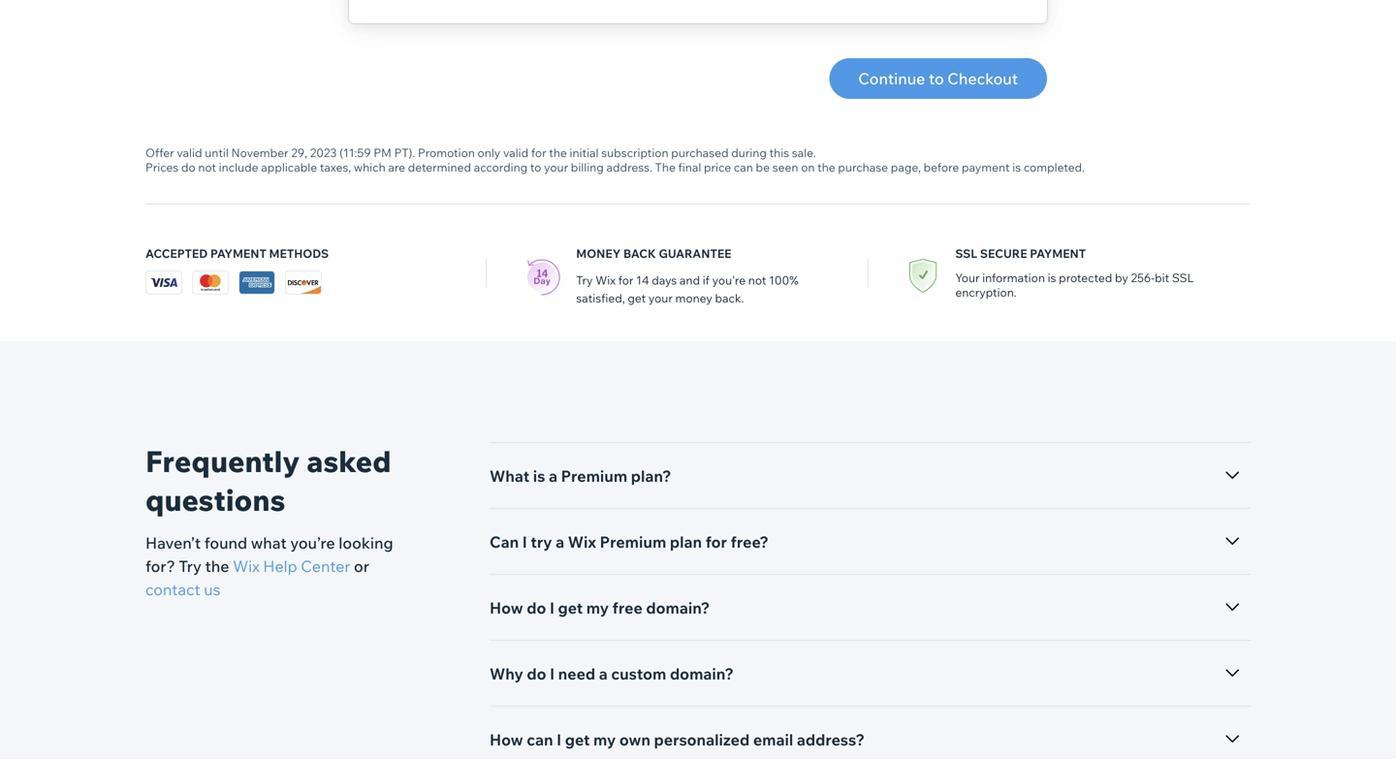 Task type: vqa. For each thing, say whether or not it's contained in the screenshot.
contact us link
yes



Task type: describe. For each thing, give the bounding box(es) containing it.
continue
[[859, 69, 926, 88]]

2023
[[310, 146, 337, 160]]

plan
[[670, 533, 702, 552]]

initial
[[570, 146, 599, 160]]

not inside the "try wix for 14 days and if you're not 100% satisfied, get your money back."
[[749, 273, 767, 288]]

during
[[732, 146, 767, 160]]

protected
[[1060, 271, 1113, 285]]

my for free
[[587, 599, 609, 618]]

methods
[[269, 246, 329, 261]]

1 payment from the left
[[211, 246, 267, 261]]

1 valid from the left
[[177, 146, 202, 160]]

frequently asked questions
[[146, 443, 392, 519]]

2 valid from the left
[[503, 146, 529, 160]]

how can i get my own personalized email address?
[[490, 731, 865, 750]]

and
[[680, 273, 700, 288]]

offer valid until november 29, 2023 (11:59 pm pt). promotion only valid for the initial subscription purchased during this sale. prices do not include applicable taxes, which are determined according to your billing address. the final price can be seen on the purchase page, before payment is completed.
[[146, 146, 1086, 175]]

promotion
[[418, 146, 475, 160]]

2 vertical spatial for
[[706, 533, 728, 552]]

if
[[703, 273, 710, 288]]

try wix for 14 days and if you're not 100% satisfied, get your money back.
[[577, 273, 799, 306]]

is inside offer valid until november 29, 2023 (11:59 pm pt). promotion only valid for the initial subscription purchased during this sale. prices do not include applicable taxes, which are determined according to your billing address. the final price can be seen on the purchase page, before payment is completed.
[[1013, 160, 1022, 175]]

can
[[490, 533, 519, 552]]

pt).
[[394, 146, 416, 160]]

center
[[301, 557, 351, 576]]

the inside try the wix help center or contact us
[[205, 557, 229, 576]]

can i try a wix premium plan for free?
[[490, 533, 769, 552]]

do for why
[[527, 665, 547, 684]]

be
[[756, 160, 770, 175]]

help
[[263, 557, 298, 576]]

billing
[[571, 160, 604, 175]]

determined
[[408, 160, 471, 175]]

why do i need a custom domain?
[[490, 665, 734, 684]]

how for how can i get my own personalized email address?
[[490, 731, 524, 750]]

personalized
[[654, 731, 750, 750]]

why
[[490, 665, 524, 684]]

haven't found what you're looking for?
[[146, 534, 393, 576]]

which
[[354, 160, 386, 175]]

can inside offer valid until november 29, 2023 (11:59 pm pt). promotion only valid for the initial subscription purchased during this sale. prices do not include applicable taxes, which are determined according to your billing address. the final price can be seen on the purchase page, before payment is completed.
[[734, 160, 754, 175]]

frequently
[[146, 443, 300, 480]]

payment
[[962, 160, 1010, 175]]

are
[[388, 160, 406, 175]]

seen
[[773, 160, 799, 175]]

accepted
[[146, 246, 208, 261]]

you're
[[290, 534, 335, 553]]

according
[[474, 160, 528, 175]]

your inside the "try wix for 14 days and if you're not 100% satisfied, get your money back."
[[649, 291, 673, 306]]

by
[[1116, 271, 1129, 285]]

14
[[637, 273, 650, 288]]

1 vertical spatial a
[[556, 533, 565, 552]]

i for how can i get my own personalized email address?
[[557, 731, 562, 750]]

256-
[[1132, 271, 1156, 285]]

offer
[[146, 146, 174, 160]]

subscription
[[602, 146, 669, 160]]

try
[[531, 533, 553, 552]]

questions
[[146, 482, 286, 519]]

until
[[205, 146, 229, 160]]

wix inside try the wix help center or contact us
[[233, 557, 260, 576]]

completed.
[[1024, 160, 1086, 175]]

ssl secure payment your information is protected by 256-bit ssl encryption.
[[956, 246, 1195, 300]]

to inside button
[[929, 69, 945, 88]]

custom
[[611, 665, 667, 684]]

1 vertical spatial wix
[[568, 533, 597, 552]]

price
[[704, 160, 732, 175]]

what
[[251, 534, 287, 553]]

domain? for how do i get my free domain?
[[646, 599, 710, 618]]

back
[[624, 246, 657, 261]]

how do i get my free domain?
[[490, 599, 710, 618]]

looking
[[339, 534, 393, 553]]

purchase
[[839, 160, 889, 175]]

i left try on the bottom left
[[523, 533, 528, 552]]

days
[[652, 273, 677, 288]]

the
[[655, 160, 676, 175]]

get for own
[[565, 731, 590, 750]]

only
[[478, 146, 501, 160]]

money back guarantee
[[577, 246, 732, 261]]

plan?
[[631, 467, 672, 486]]

information
[[983, 271, 1046, 285]]

1 horizontal spatial the
[[549, 146, 567, 160]]

found
[[204, 534, 248, 553]]

not inside offer valid until november 29, 2023 (11:59 pm pt). promotion only valid for the initial subscription purchased during this sale. prices do not include applicable taxes, which are determined according to your billing address. the final price can be seen on the purchase page, before payment is completed.
[[198, 160, 216, 175]]

0 vertical spatial ssl
[[956, 246, 978, 261]]

checkout
[[948, 69, 1019, 88]]

bit
[[1156, 271, 1170, 285]]

taxes,
[[320, 160, 351, 175]]



Task type: locate. For each thing, give the bounding box(es) containing it.
for left 14
[[619, 273, 634, 288]]

to
[[929, 69, 945, 88], [531, 160, 542, 175]]

try inside the "try wix for 14 days and if you're not 100% satisfied, get your money back."
[[577, 273, 593, 288]]

the
[[549, 146, 567, 160], [818, 160, 836, 175], [205, 557, 229, 576]]

1 horizontal spatial to
[[929, 69, 945, 88]]

get left own
[[565, 731, 590, 750]]

0 vertical spatial wix
[[596, 273, 616, 288]]

2 vertical spatial a
[[599, 665, 608, 684]]

2 vertical spatial wix
[[233, 557, 260, 576]]

domain? right custom at the left bottom of page
[[670, 665, 734, 684]]

0 horizontal spatial the
[[205, 557, 229, 576]]

1 vertical spatial your
[[649, 291, 673, 306]]

a right what
[[549, 467, 558, 486]]

0 horizontal spatial for
[[531, 146, 547, 160]]

i
[[523, 533, 528, 552], [550, 599, 555, 618], [550, 665, 555, 684], [557, 731, 562, 750]]

i for why do i need a custom domain?
[[550, 665, 555, 684]]

1 vertical spatial try
[[179, 557, 202, 576]]

for right plan
[[706, 533, 728, 552]]

0 vertical spatial a
[[549, 467, 558, 486]]

1 horizontal spatial is
[[1013, 160, 1022, 175]]

premium
[[561, 467, 628, 486], [600, 533, 667, 552]]

the up us
[[205, 557, 229, 576]]

not left 100%
[[749, 273, 767, 288]]

a right try on the bottom left
[[556, 533, 565, 552]]

back.
[[715, 291, 744, 306]]

premium left plan?
[[561, 467, 628, 486]]

i down try on the bottom left
[[550, 599, 555, 618]]

do right why on the left bottom of page
[[527, 665, 547, 684]]

1 horizontal spatial not
[[749, 273, 767, 288]]

1 vertical spatial my
[[594, 731, 616, 750]]

1 vertical spatial do
[[527, 599, 547, 618]]

pm
[[374, 146, 392, 160]]

0 horizontal spatial your
[[544, 160, 569, 175]]

do right the 'prices'
[[181, 160, 196, 175]]

payment left the 'methods'
[[211, 246, 267, 261]]

need
[[558, 665, 596, 684]]

can
[[734, 160, 754, 175], [527, 731, 554, 750]]

0 horizontal spatial valid
[[177, 146, 202, 160]]

ssl up your
[[956, 246, 978, 261]]

1 horizontal spatial can
[[734, 160, 754, 175]]

can left be
[[734, 160, 754, 175]]

not
[[198, 160, 216, 175], [749, 273, 767, 288]]

money
[[577, 246, 621, 261]]

domain?
[[646, 599, 710, 618], [670, 665, 734, 684]]

100%
[[769, 273, 799, 288]]

get inside the "try wix for 14 days and if you're not 100% satisfied, get your money back."
[[628, 291, 646, 306]]

money
[[676, 291, 713, 306]]

prices
[[146, 160, 179, 175]]

the right on
[[818, 160, 836, 175]]

to inside offer valid until november 29, 2023 (11:59 pm pt). promotion only valid for the initial subscription purchased during this sale. prices do not include applicable taxes, which are determined according to your billing address. the final price can be seen on the purchase page, before payment is completed.
[[531, 160, 542, 175]]

1 vertical spatial how
[[490, 731, 524, 750]]

0 vertical spatial can
[[734, 160, 754, 175]]

get left free
[[558, 599, 583, 618]]

try for wix
[[577, 273, 593, 288]]

1 horizontal spatial valid
[[503, 146, 529, 160]]

my left free
[[587, 599, 609, 618]]

1 horizontal spatial for
[[619, 273, 634, 288]]

wix up satisfied,
[[596, 273, 616, 288]]

1 vertical spatial ssl
[[1173, 271, 1195, 285]]

a right need
[[599, 665, 608, 684]]

is right payment
[[1013, 160, 1022, 175]]

free?
[[731, 533, 769, 552]]

is
[[1013, 160, 1022, 175], [1048, 271, 1057, 285], [533, 467, 546, 486]]

can left own
[[527, 731, 554, 750]]

is inside the ssl secure payment your information is protected by 256-bit ssl encryption.
[[1048, 271, 1057, 285]]

valid left until
[[177, 146, 202, 160]]

i left need
[[550, 665, 555, 684]]

contact us link
[[146, 578, 221, 601]]

1 vertical spatial is
[[1048, 271, 1057, 285]]

address?
[[797, 731, 865, 750]]

the left initial
[[549, 146, 567, 160]]

wix right try on the bottom left
[[568, 533, 597, 552]]

i for how do i get my free domain?
[[550, 599, 555, 618]]

is left protected
[[1048, 271, 1057, 285]]

us
[[204, 580, 221, 600]]

my left own
[[594, 731, 616, 750]]

get down 14
[[628, 291, 646, 306]]

2 horizontal spatial is
[[1048, 271, 1057, 285]]

your
[[956, 271, 980, 285]]

0 vertical spatial do
[[181, 160, 196, 175]]

own
[[620, 731, 651, 750]]

do down try on the bottom left
[[527, 599, 547, 618]]

for
[[531, 146, 547, 160], [619, 273, 634, 288], [706, 533, 728, 552]]

29,
[[291, 146, 308, 160]]

satisfied,
[[577, 291, 625, 306]]

1 horizontal spatial payment
[[1031, 246, 1087, 261]]

domain? for why do i need a custom domain?
[[670, 665, 734, 684]]

what
[[490, 467, 530, 486]]

2 payment from the left
[[1031, 246, 1087, 261]]

0 horizontal spatial to
[[531, 160, 542, 175]]

asked
[[307, 443, 392, 480]]

on
[[802, 160, 815, 175]]

0 vertical spatial is
[[1013, 160, 1022, 175]]

premium left plan
[[600, 533, 667, 552]]

0 vertical spatial for
[[531, 146, 547, 160]]

your down days
[[649, 291, 673, 306]]

(11:59
[[340, 146, 371, 160]]

to right according
[[531, 160, 542, 175]]

for right according
[[531, 146, 547, 160]]

1 horizontal spatial ssl
[[1173, 271, 1195, 285]]

0 vertical spatial not
[[198, 160, 216, 175]]

try up satisfied,
[[577, 273, 593, 288]]

not left include
[[198, 160, 216, 175]]

0 vertical spatial try
[[577, 273, 593, 288]]

wix down found
[[233, 557, 260, 576]]

or
[[354, 557, 370, 576]]

payment up protected
[[1031, 246, 1087, 261]]

applicable
[[261, 160, 317, 175]]

0 horizontal spatial is
[[533, 467, 546, 486]]

0 vertical spatial my
[[587, 599, 609, 618]]

valid right only
[[503, 146, 529, 160]]

1 horizontal spatial try
[[577, 273, 593, 288]]

guarantee
[[659, 246, 732, 261]]

1 horizontal spatial your
[[649, 291, 673, 306]]

try for the
[[179, 557, 202, 576]]

i down need
[[557, 731, 562, 750]]

0 vertical spatial your
[[544, 160, 569, 175]]

0 vertical spatial how
[[490, 599, 524, 618]]

you're
[[713, 273, 746, 288]]

free
[[613, 599, 643, 618]]

ssl right bit
[[1173, 271, 1195, 285]]

how for how do i get my free domain?
[[490, 599, 524, 618]]

0 horizontal spatial ssl
[[956, 246, 978, 261]]

1 vertical spatial get
[[558, 599, 583, 618]]

try the wix help center or contact us
[[146, 557, 370, 600]]

1 vertical spatial to
[[531, 160, 542, 175]]

0 vertical spatial premium
[[561, 467, 628, 486]]

1 vertical spatial for
[[619, 273, 634, 288]]

for inside offer valid until november 29, 2023 (11:59 pm pt). promotion only valid for the initial subscription purchased during this sale. prices do not include applicable taxes, which are determined according to your billing address. the final price can be seen on the purchase page, before payment is completed.
[[531, 146, 547, 160]]

try inside try the wix help center or contact us
[[179, 557, 202, 576]]

this
[[770, 146, 790, 160]]

do
[[181, 160, 196, 175], [527, 599, 547, 618], [527, 665, 547, 684]]

before
[[924, 160, 960, 175]]

payment
[[211, 246, 267, 261], [1031, 246, 1087, 261]]

secure
[[981, 246, 1028, 261]]

do for how
[[527, 599, 547, 618]]

for?
[[146, 557, 175, 576]]

get for free
[[558, 599, 583, 618]]

2 vertical spatial is
[[533, 467, 546, 486]]

my for own
[[594, 731, 616, 750]]

2 vertical spatial get
[[565, 731, 590, 750]]

contact
[[146, 580, 201, 600]]

accepted payment methods
[[146, 246, 329, 261]]

2 horizontal spatial for
[[706, 533, 728, 552]]

get
[[628, 291, 646, 306], [558, 599, 583, 618], [565, 731, 590, 750]]

0 horizontal spatial payment
[[211, 246, 267, 261]]

2 horizontal spatial the
[[818, 160, 836, 175]]

2 vertical spatial do
[[527, 665, 547, 684]]

page,
[[891, 160, 922, 175]]

for inside the "try wix for 14 days and if you're not 100% satisfied, get your money back."
[[619, 273, 634, 288]]

1 vertical spatial domain?
[[670, 665, 734, 684]]

try up 'contact us' link
[[179, 557, 202, 576]]

2 how from the top
[[490, 731, 524, 750]]

continue to checkout button
[[830, 58, 1048, 99]]

1 vertical spatial not
[[749, 273, 767, 288]]

valid
[[177, 146, 202, 160], [503, 146, 529, 160]]

0 vertical spatial domain?
[[646, 599, 710, 618]]

your inside offer valid until november 29, 2023 (11:59 pm pt). promotion only valid for the initial subscription purchased during this sale. prices do not include applicable taxes, which are determined according to your billing address. the final price can be seen on the purchase page, before payment is completed.
[[544, 160, 569, 175]]

wix help center link
[[233, 555, 351, 578]]

my
[[587, 599, 609, 618], [594, 731, 616, 750]]

0 horizontal spatial can
[[527, 731, 554, 750]]

do inside offer valid until november 29, 2023 (11:59 pm pt). promotion only valid for the initial subscription purchased during this sale. prices do not include applicable taxes, which are determined according to your billing address. the final price can be seen on the purchase page, before payment is completed.
[[181, 160, 196, 175]]

1 vertical spatial can
[[527, 731, 554, 750]]

how up why on the left bottom of page
[[490, 599, 524, 618]]

1 vertical spatial premium
[[600, 533, 667, 552]]

what is a premium plan?
[[490, 467, 672, 486]]

1 how from the top
[[490, 599, 524, 618]]

domain? right free
[[646, 599, 710, 618]]

november
[[231, 146, 289, 160]]

payment inside the ssl secure payment your information is protected by 256-bit ssl encryption.
[[1031, 246, 1087, 261]]

0 horizontal spatial not
[[198, 160, 216, 175]]

encryption.
[[956, 285, 1017, 300]]

haven't
[[146, 534, 201, 553]]

0 vertical spatial get
[[628, 291, 646, 306]]

0 vertical spatial to
[[929, 69, 945, 88]]

address.
[[607, 160, 653, 175]]

how down why on the left bottom of page
[[490, 731, 524, 750]]

is right what
[[533, 467, 546, 486]]

to right the continue at the top of page
[[929, 69, 945, 88]]

purchased
[[672, 146, 729, 160]]

try
[[577, 273, 593, 288], [179, 557, 202, 576]]

wix inside the "try wix for 14 days and if you're not 100% satisfied, get your money back."
[[596, 273, 616, 288]]

final
[[679, 160, 702, 175]]

0 horizontal spatial try
[[179, 557, 202, 576]]

your left billing
[[544, 160, 569, 175]]

sale.
[[792, 146, 817, 160]]



